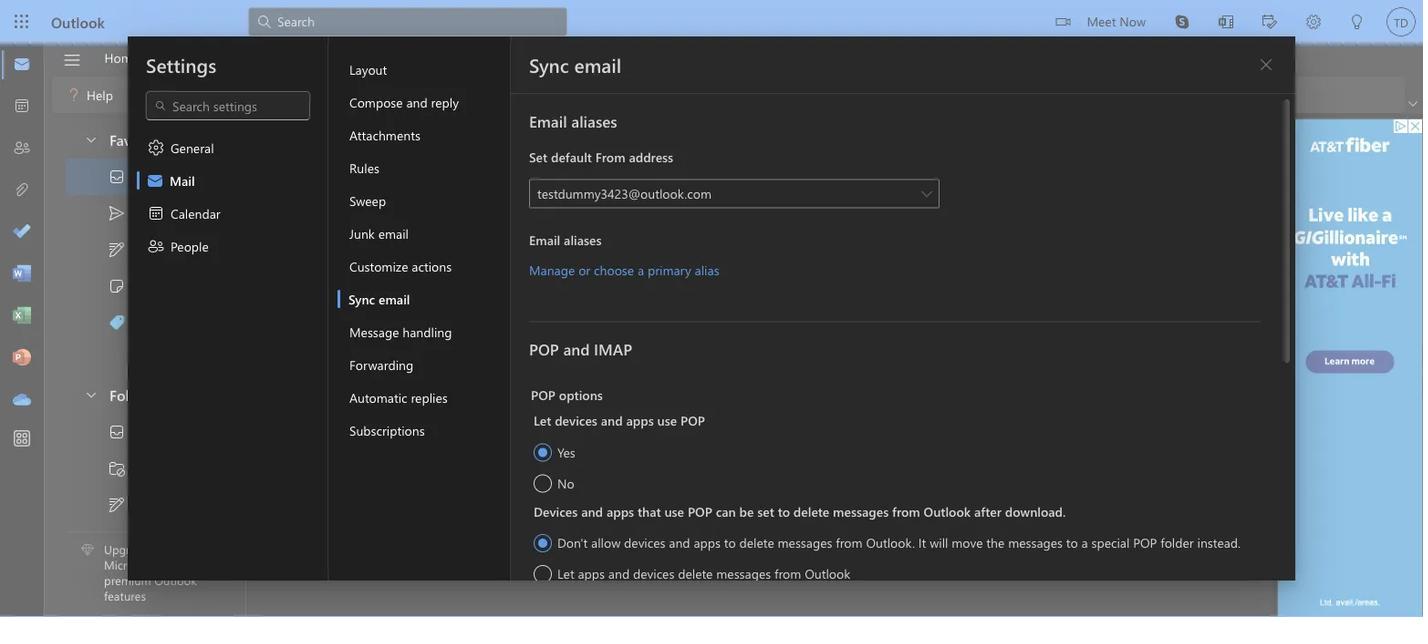 Task type: locate. For each thing, give the bounding box(es) containing it.
1 horizontal spatial microsoft account security info verification
[[588, 131, 871, 151]]

forwarding button
[[338, 349, 510, 381]]

and inside let devices and apps use pop option group
[[601, 413, 623, 429]]

1 vertical spatial inbox
[[133, 169, 166, 185]]

0 horizontal spatial let
[[534, 413, 552, 429]]

devices inside option group
[[555, 413, 598, 429]]

 for  inbox
[[108, 168, 126, 186]]

set
[[529, 149, 548, 166]]

email aliases
[[529, 110, 617, 131], [529, 231, 602, 248]]

outlook up will
[[924, 503, 971, 520]]

1  button from the top
[[75, 122, 106, 156]]

10/2 left manage
[[506, 265, 527, 279]]

sync email button
[[338, 283, 510, 316]]

compose
[[350, 94, 403, 110]]

outlook up  button
[[51, 12, 105, 31]]

1  from the top
[[108, 241, 126, 259]]

1 vertical spatial  button
[[75, 378, 106, 412]]

and up allow
[[581, 503, 603, 520]]

0 vertical spatial from
[[893, 503, 921, 520]]

info up testdummy3423@outlook.com field
[[767, 131, 793, 151]]

messages down be
[[717, 566, 771, 583]]

to inside the upgrade to microsoft 365 with premium outlook features
[[153, 542, 164, 558]]

a inside button
[[638, 262, 644, 279]]

contractsafe. 5-star rated. - contract management software
[[310, 189, 664, 206]]

let inside option group
[[558, 566, 575, 583]]

0 vertical spatial a
[[638, 262, 644, 279]]

 calendar
[[147, 204, 221, 223]]

dialog
[[0, 0, 1424, 618]]

0 vertical spatial email
[[575, 52, 622, 78]]

be
[[740, 503, 754, 520]]

 button for favorites
[[75, 122, 106, 156]]

use for that
[[665, 503, 685, 520]]

0 horizontal spatial sync
[[349, 291, 375, 308]]

0 vertical spatial 
[[108, 241, 126, 259]]

1 vertical spatial sync
[[349, 291, 375, 308]]

sync up message
[[349, 291, 375, 308]]


[[133, 86, 151, 104]]


[[154, 99, 167, 112]]


[[108, 241, 126, 259], [108, 496, 126, 515]]

let inside option group
[[534, 413, 552, 429]]

1 vertical spatial a
[[1082, 535, 1088, 552]]

1 vertical spatial team
[[415, 245, 444, 262]]

outlook right premium
[[154, 573, 197, 589]]

0 vertical spatial inbox
[[312, 131, 350, 150]]

message handling button
[[338, 316, 510, 349]]

microsoft
[[588, 131, 651, 151], [636, 185, 697, 205], [310, 245, 364, 262], [310, 263, 364, 280], [310, 319, 364, 336], [310, 337, 364, 354], [104, 557, 154, 573]]

contractsafe
[[310, 171, 385, 188]]

use inside option group
[[665, 503, 685, 520]]

 button
[[502, 129, 527, 154]]

microsoft account security info verification inside message list list box
[[310, 263, 549, 280]]

1 vertical spatial let
[[558, 566, 575, 583]]

0 horizontal spatial a
[[638, 262, 644, 279]]

2 vertical spatial team
[[415, 319, 444, 336]]

2 vertical spatial delete
[[678, 566, 713, 583]]

team
[[359, 427, 389, 444]]


[[146, 172, 164, 190]]

0 horizontal spatial microsoft account security info verification
[[310, 263, 549, 280]]

 tree item
[[66, 159, 213, 195]]

a right choose
[[638, 262, 644, 279]]

from down devices and apps that use pop can be set to delete messages from outlook after download.
[[775, 566, 802, 583]]

10/2
[[506, 265, 527, 279], [506, 339, 527, 353]]

 inside 'folders' tree item
[[84, 387, 99, 402]]

contract
[[479, 189, 528, 206]]

mon
[[480, 265, 503, 279], [480, 339, 503, 353]]

outlook banner
[[0, 0, 1424, 44]]

options
[[559, 386, 603, 403]]

aliases up set default from address
[[572, 110, 617, 131]]

microsoft account security info verification up sync email button
[[310, 263, 549, 280]]

a
[[638, 262, 644, 279], [1082, 535, 1088, 552]]

 button down  help
[[75, 122, 106, 156]]

don't allow devices and apps to delete messages from outlook. it will move the messages to a special pop folder instead.
[[558, 535, 1241, 552]]

sync email inside button
[[349, 291, 410, 308]]

outlook inside  outlook mobile
[[155, 86, 201, 103]]

1 vertical spatial sync email
[[349, 291, 410, 308]]

automatic replies button
[[338, 381, 510, 414]]

mon 10/2 for verification
[[480, 265, 527, 279]]

0 horizontal spatial inbox
[[133, 169, 166, 185]]

0 horizontal spatial delete
[[678, 566, 713, 583]]

message list section
[[248, 117, 664, 617]]

no
[[558, 475, 575, 492]]


[[108, 168, 126, 186], [108, 423, 126, 442]]

1 vertical spatial verification
[[487, 263, 549, 280]]

1 horizontal spatial sync
[[529, 52, 569, 78]]

1 vertical spatial email
[[378, 225, 409, 242]]

apps up let apps and devices delete messages from outlook
[[694, 535, 721, 552]]

calendar image
[[13, 98, 31, 116]]

1 horizontal spatial inbox
[[312, 131, 350, 150]]

application
[[0, 0, 1424, 618]]

1  from the top
[[84, 132, 99, 146]]

attachments button
[[338, 119, 510, 151]]

1 vertical spatial microsoft account security info verification
[[310, 263, 549, 280]]

mon left added
[[480, 339, 503, 353]]

1 10/2 from the top
[[506, 265, 527, 279]]

and left reply
[[407, 94, 428, 110]]

aliases
[[572, 110, 617, 131], [564, 231, 602, 248]]

let apps and devices delete messages from outlook
[[558, 566, 851, 583]]

sync email heading
[[529, 52, 622, 78]]

use
[[658, 413, 677, 429], [665, 503, 685, 520]]


[[147, 139, 165, 157]]

devices
[[534, 503, 578, 520]]

0 horizontal spatial from
[[775, 566, 802, 583]]

 button
[[75, 122, 106, 156], [75, 378, 106, 412]]

inbox heading
[[288, 121, 381, 162]]

microsoft account team up forwarding
[[310, 319, 444, 336]]

 up 
[[108, 168, 126, 186]]

email inside junk email button
[[378, 225, 409, 242]]

2  button from the top
[[75, 378, 106, 412]]

a left special
[[1082, 535, 1088, 552]]

0 vertical spatial devices
[[555, 413, 598, 429]]

info right actions at the top left of the page
[[462, 263, 484, 280]]

 inside tree item
[[108, 241, 126, 259]]

attachments
[[350, 126, 421, 143]]

0 vertical spatial 10/2
[[506, 265, 527, 279]]

to down team on the left
[[366, 445, 378, 462]]

1 mon from the top
[[480, 265, 503, 279]]

2 vertical spatial info
[[462, 337, 484, 354]]

1 vertical spatial info
[[462, 263, 484, 280]]

account
[[655, 131, 708, 151], [701, 185, 752, 205], [367, 245, 412, 262], [367, 263, 412, 280], [367, 319, 412, 336], [367, 337, 412, 354], [514, 445, 558, 462]]

and left imap
[[563, 339, 590, 360]]

or
[[579, 262, 591, 279]]

1 mon 10/2 from the top
[[480, 265, 527, 279]]

move
[[952, 535, 983, 552]]

dialog containing settings
[[0, 0, 1424, 618]]

testdummy3423@outlook.com field
[[529, 179, 940, 209]]

outlook inside message list list box
[[310, 427, 356, 444]]

apps inside option group
[[627, 413, 654, 429]]

 left 'folders'
[[84, 387, 99, 402]]

0 vertical spatial email
[[529, 110, 567, 131]]

welcome
[[310, 445, 363, 462]]

 button inside 'folders' tree item
[[75, 378, 106, 412]]

from
[[596, 149, 626, 166]]

365
[[157, 557, 176, 573]]


[[63, 51, 82, 70]]

1  from the top
[[108, 168, 126, 186]]

 inside the 'favorites' tree item
[[84, 132, 99, 146]]

manage or choose a primary alias
[[529, 262, 720, 279]]

and down options
[[601, 413, 623, 429]]

tab list containing home
[[90, 44, 263, 72]]

2 10/2 from the top
[[506, 339, 527, 353]]

2  from the top
[[108, 496, 126, 515]]

2 vertical spatial security
[[415, 337, 459, 354]]

microsoft account security info verification
[[588, 131, 871, 151], [310, 263, 549, 280]]

inbox inside  inbox
[[133, 169, 166, 185]]

let for let apps and devices delete messages from outlook
[[558, 566, 575, 583]]

outlook
[[51, 12, 105, 31], [155, 86, 201, 103], [310, 427, 356, 444], [924, 503, 971, 520], [805, 566, 851, 583], [154, 573, 197, 589]]

0 vertical spatial delete
[[794, 503, 830, 520]]

verification
[[797, 131, 871, 151], [487, 263, 549, 280]]

inbox down 
[[133, 169, 166, 185]]

view
[[167, 49, 194, 66]]

 down  help
[[84, 132, 99, 146]]

1 vertical spatial email aliases
[[529, 231, 602, 248]]

0 vertical spatial mon
[[480, 265, 503, 279]]

2  from the top
[[84, 387, 99, 402]]

to right upgrade at the bottom
[[153, 542, 164, 558]]

folders
[[110, 385, 158, 405]]

apps down imap
[[627, 413, 654, 429]]

email inside sync email tab panel
[[575, 52, 622, 78]]

1 vertical spatial 
[[108, 496, 126, 515]]

to do image
[[13, 224, 31, 242]]

outlook up the welcome
[[310, 427, 356, 444]]

sync up the  button
[[529, 52, 569, 78]]

mon for verification
[[480, 265, 503, 279]]

0 vertical spatial let
[[534, 413, 552, 429]]

it
[[919, 535, 927, 552]]

a inside option group
[[1082, 535, 1088, 552]]

email inside sync email button
[[379, 291, 410, 308]]

and inside 'compose and reply' button
[[407, 94, 428, 110]]

management
[[532, 189, 609, 206]]

2 mon from the top
[[480, 339, 503, 353]]

 up  at bottom
[[108, 423, 126, 442]]

email up manage
[[529, 231, 561, 248]]

to inside message list list box
[[366, 445, 378, 462]]

1 vertical spatial mon 10/2
[[480, 339, 527, 353]]

1 vertical spatial from
[[836, 535, 863, 552]]

0 vertical spatial microsoft account team
[[636, 185, 789, 205]]

1 horizontal spatial verification
[[797, 131, 871, 151]]

1 horizontal spatial a
[[1082, 535, 1088, 552]]

0 vertical spatial microsoft account security info verification
[[588, 131, 871, 151]]

aliases up or
[[564, 231, 602, 248]]

actions
[[412, 258, 452, 275]]

 down  at bottom
[[108, 496, 126, 515]]

document
[[0, 0, 1424, 618]]

imap
[[594, 339, 633, 360]]

 button left 'folders'
[[75, 378, 106, 412]]

to right set at right
[[778, 503, 790, 520]]

1 horizontal spatial sync email
[[529, 52, 622, 78]]

let down the don't
[[558, 566, 575, 583]]

microsoft account security info verification up testdummy3423@outlook.com field
[[588, 131, 871, 151]]

2 vertical spatial microsoft account team
[[310, 319, 444, 336]]

microsoft account team down address
[[636, 185, 789, 205]]

meet
[[1087, 12, 1116, 29]]

1 vertical spatial aliases
[[564, 231, 602, 248]]

pop and imap
[[529, 339, 633, 360]]

email aliases up "default"
[[529, 110, 617, 131]]

let down pop options
[[534, 413, 552, 429]]

0 vertical spatial email aliases
[[529, 110, 617, 131]]

sync email up the  button
[[529, 52, 622, 78]]

tree
[[66, 414, 213, 618]]

tab list
[[90, 44, 263, 72]]

 left the drafts
[[108, 241, 126, 259]]

messages
[[833, 503, 889, 520], [778, 535, 833, 552], [1009, 535, 1063, 552], [717, 566, 771, 583]]

email aliases up manage
[[529, 231, 602, 248]]

microsoft account team for microsoft account security info was added
[[310, 319, 444, 336]]

0 horizontal spatial verification
[[487, 263, 549, 280]]

0 vertical spatial mon 10/2
[[480, 265, 527, 279]]

0 vertical spatial team
[[756, 185, 789, 205]]

manage or choose a primary alias button
[[529, 262, 720, 280]]

people image
[[13, 140, 31, 158]]

mail image
[[13, 56, 31, 74]]

from up "don't allow devices and apps to delete messages from outlook. it will move the messages to a special pop folder instead."
[[893, 503, 921, 520]]

powerpoint image
[[13, 350, 31, 368]]

2 email aliases from the top
[[529, 231, 602, 248]]

after
[[975, 503, 1002, 520]]

that
[[638, 503, 661, 520]]

 inside tree item
[[108, 168, 126, 186]]

microsoft account team down junk email
[[310, 245, 444, 262]]

sync email down customize
[[349, 291, 410, 308]]

allow
[[591, 535, 621, 552]]

message list list box
[[248, 162, 664, 617]]

info left was at the bottom left of the page
[[462, 337, 484, 354]]

default
[[551, 149, 592, 166]]

 for folders
[[84, 387, 99, 402]]

1 vertical spatial email
[[529, 231, 561, 248]]

subscriptions
[[350, 422, 425, 439]]

1 vertical spatial 
[[84, 387, 99, 402]]

to down can
[[724, 535, 736, 552]]

5-
[[391, 189, 404, 206]]

email up ''
[[529, 110, 567, 131]]

1 vertical spatial devices
[[624, 535, 666, 552]]

messages up outlook.
[[833, 503, 889, 520]]

welcome to your new outlook.com account
[[310, 445, 558, 462]]

delete
[[794, 503, 830, 520], [740, 535, 775, 552], [678, 566, 713, 583]]

outlook team
[[310, 427, 389, 444]]

pop inside option group
[[681, 413, 705, 429]]

 outlook mobile
[[133, 86, 243, 104]]

0 vertical spatial sync email
[[529, 52, 622, 78]]

 for 
[[108, 423, 126, 442]]

can
[[716, 503, 736, 520]]

to
[[366, 445, 378, 462], [778, 503, 790, 520], [724, 535, 736, 552], [1067, 535, 1078, 552], [153, 542, 164, 558]]

2  from the top
[[108, 423, 126, 442]]

9/28
[[506, 446, 527, 461]]

1 vertical spatial microsoft account team
[[310, 245, 444, 262]]

0 vertical spatial  button
[[75, 122, 106, 156]]

 button inside the 'favorites' tree item
[[75, 122, 106, 156]]

1 vertical spatial delete
[[740, 535, 775, 552]]

from
[[893, 503, 921, 520], [836, 535, 863, 552], [775, 566, 802, 583]]

0 horizontal spatial sync email
[[349, 291, 410, 308]]

1 vertical spatial security
[[415, 263, 459, 280]]

premium features image
[[81, 544, 94, 557]]

favorites tree
[[66, 115, 213, 378]]

use inside option group
[[658, 413, 677, 429]]

1 email from the top
[[529, 110, 567, 131]]

2 vertical spatial email
[[379, 291, 410, 308]]

1 vertical spatial 
[[108, 423, 126, 442]]

0 vertical spatial 
[[84, 132, 99, 146]]

0 vertical spatial use
[[658, 413, 677, 429]]

inbox left  "button" on the top of the page
[[312, 131, 350, 150]]


[[84, 132, 99, 146], [84, 387, 99, 402]]

0 vertical spatial sync
[[529, 52, 569, 78]]

10/2 left pop and imap
[[506, 339, 527, 353]]

settings heading
[[146, 52, 216, 78]]

1 horizontal spatial let
[[558, 566, 575, 583]]

team for verification
[[415, 245, 444, 262]]

microsoft account team
[[636, 185, 789, 205], [310, 245, 444, 262], [310, 319, 444, 336]]

1 vertical spatial mon
[[480, 339, 503, 353]]

2 mon 10/2 from the top
[[480, 339, 527, 353]]

0 vertical spatial aliases
[[572, 110, 617, 131]]

mon right actions at the top left of the page
[[480, 265, 503, 279]]

outlook down settings heading
[[155, 86, 201, 103]]

0 vertical spatial 
[[108, 168, 126, 186]]

1 vertical spatial 10/2
[[506, 339, 527, 353]]

0 vertical spatial info
[[767, 131, 793, 151]]

1 vertical spatial use
[[665, 503, 685, 520]]

from left outlook.
[[836, 535, 863, 552]]



Task type: describe. For each thing, give the bounding box(es) containing it.
address
[[629, 149, 674, 166]]

10/2 for was
[[506, 339, 527, 353]]

mt
[[597, 195, 616, 212]]

folder
[[1161, 535, 1194, 552]]

favorites tree item
[[66, 122, 213, 159]]

2 email from the top
[[529, 231, 561, 248]]


[[1259, 57, 1274, 72]]

messages down devices and apps that use pop can be set to delete messages from outlook after download.
[[778, 535, 833, 552]]

and up let apps and devices delete messages from outlook
[[669, 535, 691, 552]]

email for sync email button
[[379, 291, 410, 308]]

set default from address
[[529, 149, 674, 166]]

 button
[[527, 129, 557, 154]]

team for was
[[415, 319, 444, 336]]

excel image
[[13, 308, 31, 326]]

2
[[189, 242, 195, 259]]

left-rail-appbar navigation
[[4, 44, 40, 422]]

-
[[470, 189, 475, 206]]

devices and apps that use pop can be set to delete messages from outlook after download. option group
[[534, 499, 1261, 587]]

rated.
[[430, 189, 466, 206]]

microsoft account team for microsoft account security info verification
[[310, 245, 444, 262]]

application containing settings
[[0, 0, 1424, 618]]

 for favorites
[[84, 132, 99, 146]]

and down allow
[[609, 566, 630, 583]]

testdummy3423@outlook.com
[[538, 185, 712, 202]]

outlook.com
[[437, 445, 510, 462]]

1 horizontal spatial delete
[[740, 535, 775, 552]]

don't
[[558, 535, 588, 552]]

items
[[162, 205, 193, 222]]

junk
[[350, 225, 375, 242]]

tree containing 
[[66, 414, 213, 618]]

messages down download.
[[1009, 535, 1063, 552]]

customize actions button
[[338, 250, 510, 283]]

microsoft inside the upgrade to microsoft 365 with premium outlook features
[[104, 557, 154, 573]]

verification inside message list list box
[[487, 263, 549, 280]]

people
[[171, 238, 209, 255]]

use for apps
[[658, 413, 677, 429]]

apps left that at the bottom
[[607, 503, 634, 520]]


[[147, 204, 165, 223]]

junk email button
[[338, 217, 510, 250]]

meet now
[[1087, 12, 1146, 29]]

 drafts
[[108, 241, 167, 259]]

sent
[[133, 205, 158, 222]]

help group
[[56, 77, 254, 110]]

onedrive image
[[13, 392, 31, 410]]


[[358, 132, 376, 151]]

handling
[[403, 324, 452, 340]]

message handling
[[350, 324, 452, 340]]

folders tree item
[[66, 378, 213, 414]]

2 vertical spatial from
[[775, 566, 802, 583]]

help
[[87, 86, 113, 103]]

2 horizontal spatial delete
[[794, 503, 830, 520]]

inbox inside inbox 
[[312, 131, 350, 150]]

customize actions
[[350, 258, 452, 275]]

sync email tab panel
[[511, 37, 1296, 618]]

mon 10/2 for was
[[480, 339, 527, 353]]

1 horizontal spatial from
[[836, 535, 863, 552]]

2 horizontal spatial from
[[893, 503, 921, 520]]

email aliases inside email aliases element
[[529, 231, 602, 248]]

outlook inside the upgrade to microsoft 365 with premium outlook features
[[154, 573, 197, 589]]

now
[[1120, 12, 1146, 29]]

compose and reply button
[[338, 86, 510, 119]]

 button
[[352, 127, 381, 156]]

reply
[[431, 94, 459, 110]]

outlook inside banner
[[51, 12, 105, 31]]

 help
[[65, 86, 113, 104]]

upgrade to microsoft 365 with premium outlook features
[[104, 542, 202, 604]]


[[108, 314, 126, 332]]

word image
[[13, 266, 31, 284]]

mail
[[170, 172, 195, 189]]

general
[[171, 139, 214, 156]]

devices and apps that use pop can be set to delete messages from outlook after download.
[[534, 503, 1066, 520]]

mon for was
[[480, 339, 503, 353]]

the
[[987, 535, 1005, 552]]

 button for folders
[[75, 378, 106, 412]]

apps down allow
[[578, 566, 605, 583]]


[[108, 460, 126, 478]]

automatic
[[350, 389, 408, 406]]

manage
[[529, 262, 575, 279]]


[[1056, 15, 1071, 29]]

0 vertical spatial verification
[[797, 131, 871, 151]]


[[507, 135, 523, 151]]

home
[[104, 49, 139, 66]]


[[108, 204, 126, 223]]

 tree item
[[66, 232, 213, 268]]

10/2 for verification
[[506, 265, 527, 279]]

more apps image
[[13, 431, 31, 449]]

set
[[758, 503, 775, 520]]

microsoft account security info was added
[[310, 337, 548, 354]]

microsoft account team image
[[589, 185, 625, 222]]

drafts
[[133, 242, 167, 259]]

sync inside tab panel
[[529, 52, 569, 78]]

instead.
[[1198, 535, 1241, 552]]

email aliases element
[[529, 144, 1261, 298]]

let for let devices and apps use pop
[[534, 413, 552, 429]]

features
[[104, 588, 146, 604]]

contractsafe.
[[310, 189, 388, 206]]

 for  drafts
[[108, 241, 126, 259]]

outlook link
[[51, 0, 105, 44]]

settings tab list
[[128, 37, 329, 581]]

let devices and apps use pop option group
[[534, 408, 1261, 496]]

2 vertical spatial devices
[[633, 566, 675, 583]]

new
[[410, 445, 433, 462]]

view button
[[153, 44, 208, 72]]


[[147, 237, 165, 256]]

star
[[404, 189, 426, 206]]

 inbox
[[108, 168, 166, 186]]

 for 
[[108, 496, 126, 515]]

upgrade
[[104, 542, 150, 558]]


[[533, 133, 551, 151]]

settings
[[146, 52, 216, 78]]

 button
[[54, 45, 90, 76]]

automatic replies
[[350, 389, 448, 406]]

outlook down devices and apps that use pop can be set to delete messages from outlook after download.
[[805, 566, 851, 583]]

download.
[[1006, 503, 1066, 520]]

layout button
[[338, 53, 510, 86]]

files image
[[13, 182, 31, 200]]

to left special
[[1067, 535, 1078, 552]]

home button
[[91, 44, 152, 72]]

sweep
[[350, 192, 386, 209]]

your
[[381, 445, 407, 462]]

premium
[[104, 573, 151, 589]]

sync email inside tab panel
[[529, 52, 622, 78]]

 tree item
[[66, 195, 213, 232]]

email for junk email button
[[378, 225, 409, 242]]

with
[[179, 557, 202, 573]]

Search settings search field
[[167, 97, 291, 115]]

subscriptions button
[[338, 414, 510, 447]]

rules
[[350, 159, 380, 176]]

1 email aliases from the top
[[529, 110, 617, 131]]


[[65, 86, 83, 104]]

document containing settings
[[0, 0, 1424, 618]]

was
[[487, 337, 509, 354]]

0 vertical spatial security
[[712, 131, 763, 151]]

let devices and apps use pop
[[534, 413, 705, 429]]

sync inside button
[[349, 291, 375, 308]]



Task type: vqa. For each thing, say whether or not it's contained in the screenshot.
 button
yes



